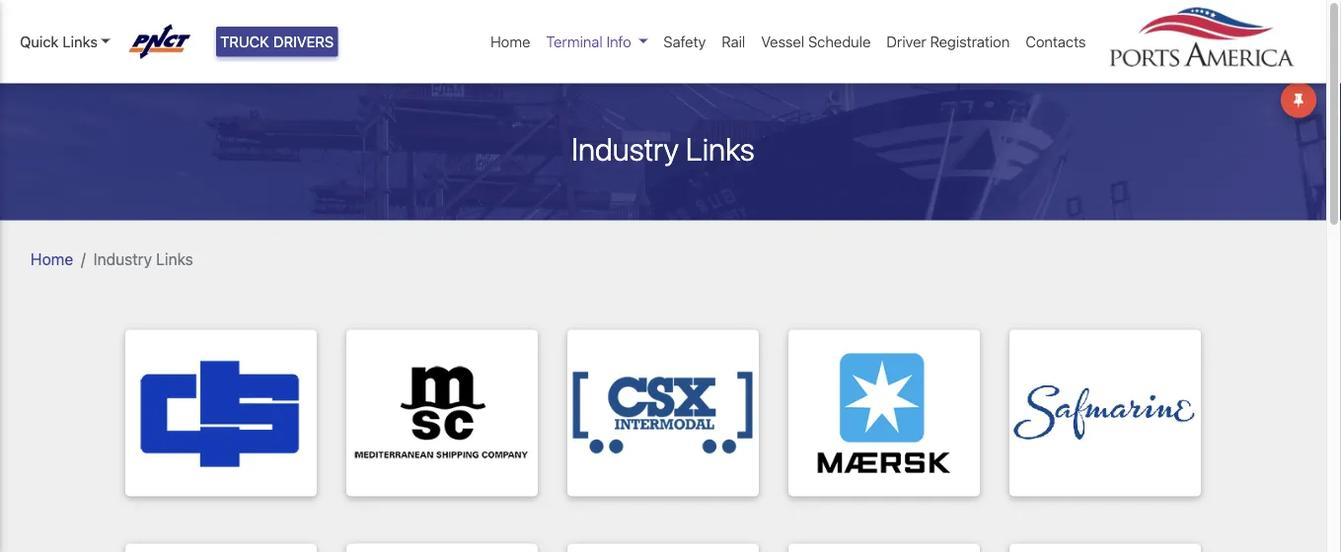 Task type: describe. For each thing, give the bounding box(es) containing it.
quick links link
[[20, 31, 110, 53]]

terminal info link
[[538, 23, 656, 61]]

1 horizontal spatial industry
[[572, 130, 679, 167]]

2 horizontal spatial links
[[686, 130, 755, 167]]

contacts
[[1026, 33, 1086, 50]]

safety link
[[656, 23, 714, 61]]

registration
[[930, 33, 1010, 50]]

quick links
[[20, 33, 98, 50]]

terminal
[[546, 33, 603, 50]]

contacts link
[[1018, 23, 1094, 61]]

0 horizontal spatial home
[[31, 250, 73, 269]]

truck drivers link
[[216, 27, 338, 57]]

0 vertical spatial home
[[491, 33, 530, 50]]

driver
[[887, 33, 927, 50]]

info
[[607, 33, 631, 50]]

vessel
[[761, 33, 805, 50]]

0 vertical spatial industry links
[[572, 130, 755, 167]]

schedule
[[808, 33, 871, 50]]

1 horizontal spatial home link
[[483, 23, 538, 61]]

driver registration link
[[879, 23, 1018, 61]]

0 horizontal spatial home link
[[31, 250, 73, 269]]



Task type: vqa. For each thing, say whether or not it's contained in the screenshot.
truck drivers
yes



Task type: locate. For each thing, give the bounding box(es) containing it.
2 vertical spatial links
[[156, 250, 193, 269]]

0 horizontal spatial industry
[[93, 250, 152, 269]]

home link
[[483, 23, 538, 61], [31, 250, 73, 269]]

terminal info
[[546, 33, 631, 50]]

vessel schedule
[[761, 33, 871, 50]]

0 horizontal spatial links
[[63, 33, 98, 50]]

1 horizontal spatial home
[[491, 33, 530, 50]]

links
[[63, 33, 98, 50], [686, 130, 755, 167], [156, 250, 193, 269]]

1 vertical spatial home link
[[31, 250, 73, 269]]

safety
[[664, 33, 706, 50]]

1 horizontal spatial links
[[156, 250, 193, 269]]

0 vertical spatial home link
[[483, 23, 538, 61]]

industry
[[572, 130, 679, 167], [93, 250, 152, 269]]

1 horizontal spatial industry links
[[572, 130, 755, 167]]

1 vertical spatial links
[[686, 130, 755, 167]]

0 horizontal spatial industry links
[[93, 250, 193, 269]]

0 vertical spatial links
[[63, 33, 98, 50]]

1 vertical spatial home
[[31, 250, 73, 269]]

1 vertical spatial industry
[[93, 250, 152, 269]]

industry links
[[572, 130, 755, 167], [93, 250, 193, 269]]

driver registration
[[887, 33, 1010, 50]]

1 vertical spatial industry links
[[93, 250, 193, 269]]

home
[[491, 33, 530, 50], [31, 250, 73, 269]]

0 vertical spatial industry
[[572, 130, 679, 167]]

rail
[[722, 33, 746, 50]]

quick
[[20, 33, 59, 50]]

drivers
[[273, 33, 334, 50]]

links inside quick links link
[[63, 33, 98, 50]]

truck
[[220, 33, 269, 50]]

rail link
[[714, 23, 753, 61]]

truck drivers
[[220, 33, 334, 50]]

vessel schedule link
[[753, 23, 879, 61]]



